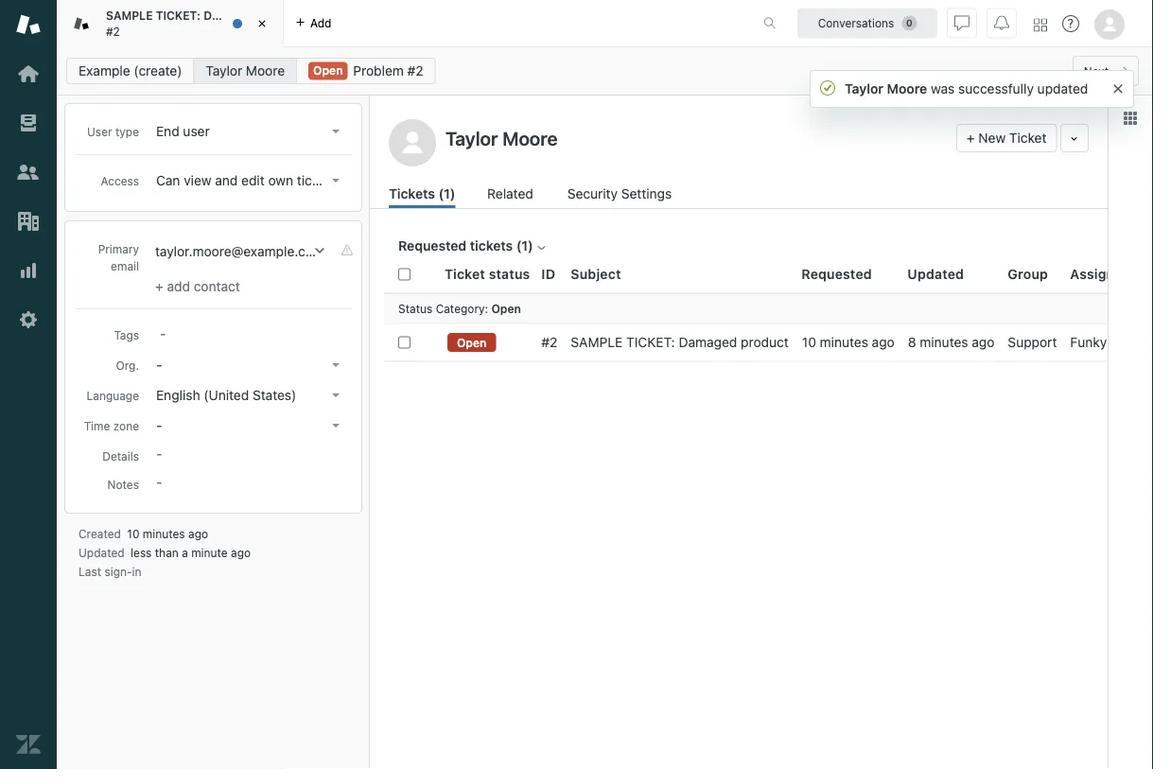 Task type: describe. For each thing, give the bounding box(es) containing it.
status category : open
[[398, 302, 521, 315]]

edit
[[241, 173, 265, 188]]

tickets
[[389, 186, 435, 202]]

example (create)
[[79, 63, 182, 79]]

next
[[1084, 64, 1109, 78]]

10 inside created 10 minutes ago updated less than a minute ago last sign-in
[[127, 527, 140, 540]]

than
[[155, 546, 179, 559]]

button displays agent's chat status as invisible. image
[[955, 16, 970, 31]]

- button for org.
[[150, 352, 347, 378]]

admin image
[[16, 307, 41, 332]]

conversations
[[818, 17, 894, 30]]

1 vertical spatial open
[[491, 302, 521, 315]]

less
[[131, 546, 152, 559]]

(create)
[[134, 63, 182, 79]]

arrow down image for zone
[[332, 424, 340, 428]]

created 10 minutes ago updated less than a minute ago last sign-in
[[79, 527, 251, 578]]

tabs tab list
[[57, 0, 744, 47]]

requested tickets (1)
[[398, 238, 533, 254]]

add inside popup button
[[310, 17, 332, 30]]

primary
[[98, 242, 139, 255]]

- field
[[152, 323, 347, 343]]

email
[[111, 259, 139, 272]]

tickets (1) link
[[389, 184, 456, 208]]

#2 inside secondary "element"
[[407, 63, 423, 79]]

notes
[[107, 478, 139, 491]]

2 horizontal spatial #2
[[542, 334, 558, 350]]

successfully
[[958, 81, 1034, 96]]

×
[[1113, 75, 1124, 97]]

access
[[101, 174, 139, 187]]

#2 inside sample ticket: damaged product #2
[[106, 25, 120, 38]]

minutes inside created 10 minutes ago updated less than a minute ago last sign-in
[[143, 527, 185, 540]]

zendesk support image
[[16, 12, 41, 37]]

sample for sample ticket: damaged product
[[571, 334, 623, 350]]

reporting image
[[16, 258, 41, 283]]

assignee
[[1070, 266, 1131, 282]]

- for org.
[[156, 357, 162, 373]]

1 vertical spatial (1)
[[516, 238, 533, 254]]

language
[[87, 389, 139, 402]]

user
[[87, 125, 112, 138]]

ticket inside + new ticket button
[[1009, 130, 1047, 146]]

sample for sample ticket: damaged product #2
[[106, 9, 153, 22]]

0 horizontal spatial ticket
[[445, 266, 485, 282]]

arrow down image for english (united states)
[[332, 394, 340, 397]]

tab containing sample ticket: damaged product
[[57, 0, 303, 47]]

primary email
[[98, 242, 139, 272]]

taylor.moore@example.com
[[155, 244, 324, 259]]

example
[[79, 63, 130, 79]]

8
[[908, 334, 916, 350]]

(united
[[204, 387, 249, 403]]

sample ticket: damaged product #2
[[106, 9, 303, 38]]

8 minutes ago
[[908, 334, 995, 350]]

+ for + new ticket
[[967, 130, 975, 146]]

arrow down image for type
[[332, 130, 340, 133]]

minutes for 8
[[920, 334, 968, 350]]

category
[[436, 302, 485, 315]]

tags
[[114, 328, 139, 342]]

0 vertical spatial updated
[[908, 266, 964, 282]]

taylor moore was successfully updated
[[845, 81, 1088, 96]]

ago up minute
[[188, 527, 208, 540]]

+ new ticket
[[967, 130, 1047, 146]]

taylor moore
[[206, 63, 285, 79]]

id
[[542, 266, 555, 282]]

time zone
[[84, 419, 139, 432]]

add button
[[284, 0, 343, 46]]

was
[[931, 81, 955, 96]]

tickets (1)
[[389, 186, 456, 202]]

zendesk products image
[[1034, 18, 1047, 32]]

2 vertical spatial open
[[457, 336, 487, 349]]

settings
[[621, 186, 672, 202]]

next button
[[1073, 56, 1139, 86]]

type
[[115, 125, 139, 138]]

subject
[[571, 266, 621, 282]]

zendesk image
[[16, 732, 41, 757]]

states)
[[253, 387, 296, 403]]

ago left 8
[[872, 334, 895, 350]]

only
[[341, 173, 367, 188]]

10 minutes ago
[[802, 334, 895, 350]]

updated
[[1037, 81, 1088, 96]]

taylor for taylor moore
[[206, 63, 242, 79]]

requested for requested tickets (1)
[[398, 238, 467, 254]]

time
[[84, 419, 110, 432]]

org.
[[116, 359, 139, 372]]

support
[[1008, 334, 1057, 350]]

problem #2
[[353, 63, 423, 79]]

security settings link
[[567, 184, 677, 208]]

close image
[[253, 14, 272, 33]]



Task type: locate. For each thing, give the bounding box(es) containing it.
updated down created
[[79, 546, 125, 559]]

0 vertical spatial #2
[[106, 25, 120, 38]]

taylor down conversations button at top right
[[845, 81, 884, 96]]

funky
[[1070, 334, 1107, 350]]

sign-
[[104, 565, 132, 578]]

sample down subject
[[571, 334, 623, 350]]

0 horizontal spatial damaged
[[204, 9, 256, 22]]

moore for taylor moore was successfully updated
[[887, 81, 927, 96]]

0 vertical spatial ticket:
[[156, 9, 201, 22]]

get help image
[[1062, 15, 1079, 32]]

#2
[[106, 25, 120, 38], [407, 63, 423, 79], [542, 334, 558, 350]]

minute
[[191, 546, 228, 559]]

- button up the "english (united states)" button in the left of the page
[[150, 352, 347, 378]]

2 vertical spatial arrow down image
[[332, 424, 340, 428]]

:
[[485, 302, 488, 315]]

requested
[[398, 238, 467, 254], [802, 266, 872, 282]]

view
[[184, 173, 211, 188]]

security settings
[[567, 186, 672, 202]]

2 vertical spatial #2
[[542, 334, 558, 350]]

created
[[79, 527, 121, 540]]

a
[[182, 546, 188, 559]]

× button
[[1113, 75, 1124, 97]]

0 horizontal spatial +
[[155, 279, 163, 294]]

1 - from the top
[[156, 357, 162, 373]]

0 vertical spatial add
[[310, 17, 332, 30]]

#2 up example in the left of the page
[[106, 25, 120, 38]]

zone
[[113, 419, 139, 432]]

+ for + add contact
[[155, 279, 163, 294]]

organizations image
[[16, 209, 41, 234]]

1 vertical spatial - button
[[150, 412, 347, 439]]

1 horizontal spatial damaged
[[679, 334, 737, 350]]

0 vertical spatial open
[[313, 64, 343, 77]]

status
[[489, 266, 530, 282]]

1 vertical spatial #2
[[407, 63, 423, 79]]

ticket status
[[445, 266, 530, 282]]

0 vertical spatial - button
[[150, 352, 347, 378]]

minutes up than
[[143, 527, 185, 540]]

minutes right 8
[[920, 334, 968, 350]]

(1) right tickets
[[438, 186, 456, 202]]

product up taylor moore
[[259, 9, 303, 22]]

- for time zone
[[156, 418, 162, 433]]

2 - button from the top
[[150, 412, 347, 439]]

damaged for sample ticket: damaged product
[[679, 334, 737, 350]]

conversations button
[[798, 8, 938, 38]]

sample up example (create)
[[106, 9, 153, 22]]

1 - button from the top
[[150, 352, 347, 378]]

can
[[156, 173, 180, 188]]

product left 10 minutes ago
[[741, 334, 789, 350]]

0 vertical spatial tickets
[[297, 173, 337, 188]]

0 vertical spatial (1)
[[438, 186, 456, 202]]

0 vertical spatial sample
[[106, 9, 153, 22]]

0 vertical spatial moore
[[246, 63, 285, 79]]

ticket: inside grid
[[626, 334, 675, 350]]

updated inside created 10 minutes ago updated less than a minute ago last sign-in
[[79, 546, 125, 559]]

1 arrow down image from the top
[[332, 179, 340, 183]]

- right org.
[[156, 357, 162, 373]]

minutes left 8
[[820, 334, 868, 350]]

0 vertical spatial arrow down image
[[332, 179, 340, 183]]

+ left contact
[[155, 279, 163, 294]]

1 horizontal spatial ticket:
[[626, 334, 675, 350]]

status
[[398, 302, 433, 315]]

2 arrow down image from the top
[[332, 394, 340, 397]]

1 arrow down image from the top
[[332, 130, 340, 133]]

damaged for sample ticket: damaged product #2
[[204, 9, 256, 22]]

taylor inside secondary "element"
[[206, 63, 242, 79]]

None checkbox
[[398, 336, 411, 349]]

ticket: for sample ticket: damaged product #2
[[156, 9, 201, 22]]

Select All Tickets checkbox
[[398, 268, 411, 280]]

taylor for taylor moore was successfully updated
[[845, 81, 884, 96]]

+ inside button
[[967, 130, 975, 146]]

2 horizontal spatial open
[[491, 302, 521, 315]]

0 horizontal spatial product
[[259, 9, 303, 22]]

moore for taylor moore
[[246, 63, 285, 79]]

0 horizontal spatial open
[[313, 64, 343, 77]]

0 horizontal spatial tickets
[[297, 173, 337, 188]]

new
[[979, 130, 1006, 146]]

1 vertical spatial 10
[[127, 527, 140, 540]]

0 horizontal spatial (1)
[[438, 186, 456, 202]]

0 vertical spatial product
[[259, 9, 303, 22]]

ticket:
[[156, 9, 201, 22], [626, 334, 675, 350]]

-
[[156, 357, 162, 373], [156, 418, 162, 433]]

open
[[313, 64, 343, 77], [491, 302, 521, 315], [457, 336, 487, 349]]

1 vertical spatial updated
[[79, 546, 125, 559]]

+ add contact
[[155, 279, 240, 294]]

moore down close icon
[[246, 63, 285, 79]]

1 horizontal spatial updated
[[908, 266, 964, 282]]

1 horizontal spatial (1)
[[516, 238, 533, 254]]

example (create) button
[[66, 58, 194, 84]]

- button for time zone
[[150, 412, 347, 439]]

details
[[102, 449, 139, 463]]

1 horizontal spatial taylor
[[845, 81, 884, 96]]

0 horizontal spatial ticket:
[[156, 9, 201, 22]]

0 horizontal spatial add
[[167, 279, 190, 294]]

sample ticket: damaged product link
[[571, 334, 789, 351]]

0 horizontal spatial requested
[[398, 238, 467, 254]]

last
[[79, 565, 101, 578]]

1 vertical spatial taylor
[[845, 81, 884, 96]]

1 horizontal spatial #2
[[407, 63, 423, 79]]

minutes
[[820, 334, 868, 350], [920, 334, 968, 350], [143, 527, 185, 540]]

add right close icon
[[310, 17, 332, 30]]

product
[[259, 9, 303, 22], [741, 334, 789, 350]]

end user
[[156, 123, 210, 139]]

ago right minute
[[231, 546, 251, 559]]

1 vertical spatial product
[[741, 334, 789, 350]]

0 horizontal spatial moore
[[246, 63, 285, 79]]

arrow down image inside end user button
[[332, 130, 340, 133]]

1 horizontal spatial requested
[[802, 266, 872, 282]]

ticket right new
[[1009, 130, 1047, 146]]

None text field
[[440, 124, 949, 152]]

arrow down image for can view and edit own tickets only
[[332, 179, 340, 183]]

arrow down image left the only
[[332, 179, 340, 183]]

ticket down requested tickets (1)
[[445, 266, 485, 282]]

and
[[215, 173, 238, 188]]

views image
[[16, 111, 41, 135]]

arrow down image inside the "english (united states)" button
[[332, 394, 340, 397]]

0 horizontal spatial taylor
[[206, 63, 242, 79]]

0 vertical spatial damaged
[[204, 9, 256, 22]]

end
[[156, 123, 179, 139]]

grid
[[370, 255, 1153, 769]]

updated
[[908, 266, 964, 282], [79, 546, 125, 559]]

0 vertical spatial 10
[[802, 334, 816, 350]]

1 vertical spatial add
[[167, 279, 190, 294]]

product for sample ticket: damaged product
[[741, 334, 789, 350]]

taylor down sample ticket: damaged product #2
[[206, 63, 242, 79]]

can view and edit own tickets only
[[156, 173, 367, 188]]

1 horizontal spatial open
[[457, 336, 487, 349]]

1 vertical spatial tickets
[[470, 238, 513, 254]]

english (united states)
[[156, 387, 296, 403]]

own
[[268, 173, 293, 188]]

can view and edit own tickets only button
[[150, 167, 367, 194]]

in
[[132, 565, 142, 578]]

contact
[[194, 279, 240, 294]]

sample ticket: damaged product
[[571, 334, 789, 350]]

updated up 8 minutes ago
[[908, 266, 964, 282]]

arrow down image
[[332, 179, 340, 183], [332, 394, 340, 397]]

10
[[802, 334, 816, 350], [127, 527, 140, 540]]

ticket: inside sample ticket: damaged product #2
[[156, 9, 201, 22]]

1 horizontal spatial sample
[[571, 334, 623, 350]]

open down add popup button
[[313, 64, 343, 77]]

1 vertical spatial damaged
[[679, 334, 737, 350]]

1 horizontal spatial tickets
[[470, 238, 513, 254]]

(1) inside tickets (1) link
[[438, 186, 456, 202]]

arrow down image inside can view and edit own tickets only button
[[332, 179, 340, 183]]

1 horizontal spatial product
[[741, 334, 789, 350]]

- button
[[150, 352, 347, 378], [150, 412, 347, 439]]

0 horizontal spatial minutes
[[143, 527, 185, 540]]

1 vertical spatial moore
[[887, 81, 927, 96]]

1 vertical spatial ticket
[[445, 266, 485, 282]]

1 vertical spatial -
[[156, 418, 162, 433]]

minutes for 10
[[820, 334, 868, 350]]

1 vertical spatial arrow down image
[[332, 394, 340, 397]]

damaged inside sample ticket: damaged product #2
[[204, 9, 256, 22]]

taylor
[[206, 63, 242, 79], [845, 81, 884, 96]]

ticket: for sample ticket: damaged product
[[626, 334, 675, 350]]

1 horizontal spatial 10
[[802, 334, 816, 350]]

#2 down id
[[542, 334, 558, 350]]

requested for requested
[[802, 266, 872, 282]]

open down the category
[[457, 336, 487, 349]]

3 arrow down image from the top
[[332, 424, 340, 428]]

0 horizontal spatial #2
[[106, 25, 120, 38]]

product inside sample ticket: damaged product #2
[[259, 9, 303, 22]]

0 vertical spatial arrow down image
[[332, 130, 340, 133]]

0 horizontal spatial 10
[[127, 527, 140, 540]]

(1)
[[438, 186, 456, 202], [516, 238, 533, 254]]

damaged
[[204, 9, 256, 22], [679, 334, 737, 350]]

+
[[967, 130, 975, 146], [155, 279, 163, 294]]

grid containing ticket status
[[370, 255, 1153, 769]]

town
[[1111, 334, 1143, 350]]

0 horizontal spatial updated
[[79, 546, 125, 559]]

sample
[[106, 9, 153, 22], [571, 334, 623, 350]]

requested up 10 minutes ago
[[802, 266, 872, 282]]

open inside secondary "element"
[[313, 64, 343, 77]]

secondary element
[[57, 52, 1153, 90]]

tickets
[[297, 173, 337, 188], [470, 238, 513, 254]]

0 horizontal spatial sample
[[106, 9, 153, 22]]

user
[[183, 123, 210, 139]]

related link
[[487, 184, 536, 208]]

apps image
[[1123, 111, 1138, 126]]

sample inside sample ticket: damaged product #2
[[106, 9, 153, 22]]

1 horizontal spatial +
[[967, 130, 975, 146]]

1 horizontal spatial add
[[310, 17, 332, 30]]

add
[[310, 17, 332, 30], [167, 279, 190, 294]]

tickets right own
[[297, 173, 337, 188]]

end user button
[[150, 118, 347, 145]]

tab
[[57, 0, 303, 47]]

problem
[[353, 63, 404, 79]]

- right zone
[[156, 418, 162, 433]]

0 vertical spatial taylor
[[206, 63, 242, 79]]

security
[[567, 186, 618, 202]]

2 - from the top
[[156, 418, 162, 433]]

(1) up status
[[516, 238, 533, 254]]

notifications image
[[994, 16, 1009, 31]]

requested up select all tickets checkbox
[[398, 238, 467, 254]]

1 vertical spatial ticket:
[[626, 334, 675, 350]]

0 vertical spatial -
[[156, 357, 162, 373]]

1 horizontal spatial ticket
[[1009, 130, 1047, 146]]

0 vertical spatial +
[[967, 130, 975, 146]]

product for sample ticket: damaged product #2
[[259, 9, 303, 22]]

add left contact
[[167, 279, 190, 294]]

moore inside taylor moore link
[[246, 63, 285, 79]]

+ new ticket button
[[956, 124, 1057, 152]]

moore
[[246, 63, 285, 79], [887, 81, 927, 96]]

ago left support
[[972, 334, 995, 350]]

#2 right problem
[[407, 63, 423, 79]]

1 vertical spatial sample
[[571, 334, 623, 350]]

get started image
[[16, 61, 41, 86]]

open right :
[[491, 302, 521, 315]]

tickets inside button
[[297, 173, 337, 188]]

1 vertical spatial requested
[[802, 266, 872, 282]]

main element
[[0, 0, 57, 769]]

tickets up ticket status
[[470, 238, 513, 254]]

moore left 'was'
[[887, 81, 927, 96]]

0 vertical spatial ticket
[[1009, 130, 1047, 146]]

0 vertical spatial requested
[[398, 238, 467, 254]]

arrow down image right states)
[[332, 394, 340, 397]]

funky town
[[1070, 334, 1143, 350]]

arrow down image
[[332, 130, 340, 133], [332, 363, 340, 367], [332, 424, 340, 428]]

user type
[[87, 125, 139, 138]]

1 horizontal spatial moore
[[887, 81, 927, 96]]

1 horizontal spatial minutes
[[820, 334, 868, 350]]

+ left new
[[967, 130, 975, 146]]

2 horizontal spatial minutes
[[920, 334, 968, 350]]

related
[[487, 186, 533, 202]]

english
[[156, 387, 200, 403]]

english (united states) button
[[150, 382, 347, 409]]

2 arrow down image from the top
[[332, 363, 340, 367]]

- button down the "english (united states)" button in the left of the page
[[150, 412, 347, 439]]

1 vertical spatial +
[[155, 279, 163, 294]]

1 vertical spatial arrow down image
[[332, 363, 340, 367]]

group
[[1008, 266, 1048, 282]]

customers image
[[16, 160, 41, 184]]

taylor moore link
[[193, 58, 297, 84]]



Task type: vqa. For each thing, say whether or not it's contained in the screenshot.
SAMPLE TICKET: Damaged product product
yes



